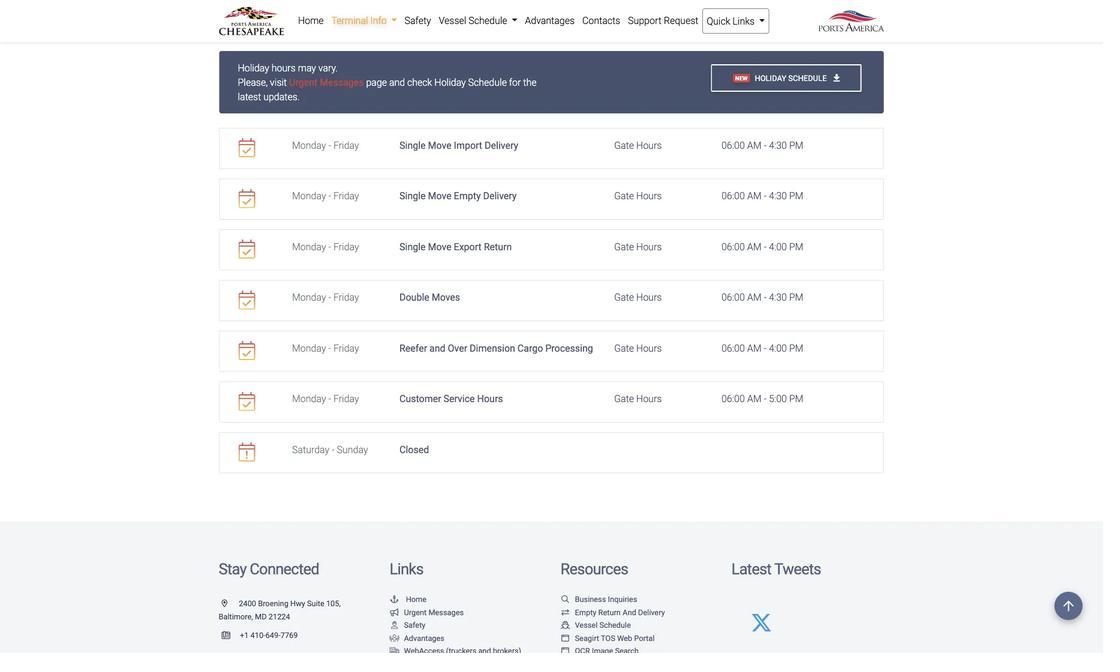 Task type: locate. For each thing, give the bounding box(es) containing it.
0 horizontal spatial advantages
[[404, 634, 445, 643]]

monday for reefer and over dimension cargo processing
[[292, 342, 326, 354]]

1 horizontal spatial urgent messages link
[[390, 608, 464, 617]]

7769
[[281, 631, 298, 640]]

1 gate hours from the top
[[615, 140, 662, 151]]

tab list
[[224, 0, 885, 17]]

return down "business inquiries"
[[599, 608, 621, 617]]

2 monday - friday from the top
[[292, 190, 359, 202]]

0 horizontal spatial urgent
[[289, 77, 318, 88]]

3 gate hours from the top
[[615, 241, 662, 252]]

gate for single move empty delivery
[[615, 190, 634, 202]]

empty up export
[[454, 190, 481, 202]]

0 vertical spatial 4:00
[[769, 241, 787, 252]]

3 gate from the top
[[615, 241, 634, 252]]

hours
[[637, 140, 662, 151], [637, 190, 662, 202], [637, 241, 662, 252], [637, 292, 662, 303], [637, 342, 662, 354], [477, 393, 503, 405], [637, 393, 662, 405]]

urgent inside holiday hours may vary. please, visit urgent messages
[[289, 77, 318, 88]]

1 vertical spatial and
[[430, 342, 446, 354]]

monday for double moves
[[292, 292, 326, 303]]

0 vertical spatial safety link
[[401, 8, 435, 32]]

home link for safety link to the bottom
[[390, 595, 427, 604]]

friday for single move import delivery
[[334, 140, 359, 151]]

monday - friday for reefer and over dimension cargo processing
[[292, 342, 359, 354]]

1 horizontal spatial messages
[[429, 608, 464, 617]]

advantages link left contacts
[[522, 8, 579, 32]]

0 horizontal spatial and
[[389, 77, 405, 88]]

06:00 am - 4:30 pm for empty
[[722, 190, 804, 202]]

and inside page and check holiday schedule for the latest updates.
[[389, 77, 405, 88]]

2 pm from the top
[[790, 190, 804, 202]]

1 vertical spatial 06:00 am - 4:30 pm
[[722, 190, 804, 202]]

pm for single move export return
[[790, 241, 804, 252]]

2 single from the top
[[400, 190, 426, 202]]

monday for single move import delivery
[[292, 140, 326, 151]]

2 06:00 am - 4:00 pm from the top
[[722, 342, 804, 354]]

2 friday from the top
[[334, 190, 359, 202]]

customer service hours
[[400, 393, 503, 405]]

06:00
[[722, 140, 745, 151], [722, 190, 745, 202], [722, 241, 745, 252], [722, 292, 745, 303], [722, 342, 745, 354], [722, 393, 745, 405]]

2 monday from the top
[[292, 190, 326, 202]]

6 am from the top
[[748, 393, 762, 405]]

3 monday - friday from the top
[[292, 241, 359, 252]]

4 gate from the top
[[615, 292, 634, 303]]

safety right user hard hat "icon"
[[404, 621, 426, 630]]

holiday inside holiday hours may vary. please, visit urgent messages
[[238, 62, 269, 74]]

advantages link
[[522, 8, 579, 32], [390, 634, 445, 643]]

06:00 for single move export return
[[722, 241, 745, 252]]

resources
[[561, 560, 628, 578]]

1 vertical spatial 4:00
[[769, 342, 787, 354]]

schedule
[[469, 15, 507, 26], [789, 73, 827, 82], [469, 77, 507, 88], [600, 621, 631, 630]]

0 vertical spatial vessel
[[439, 15, 467, 26]]

5 pm from the top
[[790, 342, 804, 354]]

home link up bullhorn icon
[[390, 595, 427, 604]]

1 vertical spatial return
[[599, 608, 621, 617]]

home left terminal
[[298, 15, 324, 26]]

move for import
[[428, 140, 452, 151]]

4 06:00 from the top
[[722, 292, 745, 303]]

0 vertical spatial urgent
[[289, 77, 318, 88]]

md
[[255, 612, 267, 621]]

1 horizontal spatial links
[[733, 15, 755, 27]]

1 4:30 from the top
[[769, 140, 787, 151]]

hwy
[[291, 599, 305, 608]]

home link
[[294, 8, 328, 32], [390, 595, 427, 604]]

single move empty delivery
[[400, 190, 517, 202]]

-
[[329, 140, 331, 151], [764, 140, 767, 151], [329, 190, 331, 202], [764, 190, 767, 202], [329, 241, 331, 252], [764, 241, 767, 252], [329, 292, 331, 303], [764, 292, 767, 303], [329, 342, 331, 354], [764, 342, 767, 354], [329, 393, 331, 405], [764, 393, 767, 405], [332, 444, 335, 455]]

gate
[[615, 140, 634, 151], [615, 190, 634, 202], [615, 241, 634, 252], [615, 292, 634, 303], [615, 342, 634, 354], [615, 393, 634, 405]]

anchor image
[[390, 595, 399, 603]]

06:00 am - 4:00 pm for reefer and over dimension cargo processing
[[722, 342, 804, 354]]

0 vertical spatial links
[[733, 15, 755, 27]]

advantages left contacts
[[525, 15, 575, 26]]

hours for customer service hours
[[637, 393, 662, 405]]

messages right bullhorn icon
[[429, 608, 464, 617]]

monday - friday for single move export return
[[292, 241, 359, 252]]

0 vertical spatial home link
[[294, 8, 328, 32]]

over
[[448, 342, 468, 354]]

single move import delivery
[[400, 140, 519, 151]]

move left export
[[428, 241, 452, 252]]

quick
[[707, 15, 731, 27]]

links right quick
[[733, 15, 755, 27]]

holiday right the "new"
[[755, 73, 787, 82]]

1 pm from the top
[[790, 140, 804, 151]]

friday for single move export return
[[334, 241, 359, 252]]

holiday right check
[[435, 77, 466, 88]]

0 horizontal spatial vessel schedule link
[[435, 8, 522, 32]]

6 06:00 from the top
[[722, 393, 745, 405]]

06:00 for single move import delivery
[[722, 140, 745, 151]]

5 friday from the top
[[334, 342, 359, 354]]

terminal
[[332, 15, 368, 26]]

support
[[628, 15, 662, 26]]

am for reefer and over dimension cargo processing
[[748, 342, 762, 354]]

1 vertical spatial home
[[406, 595, 427, 604]]

1 move from the top
[[428, 140, 452, 151]]

may
[[298, 62, 316, 74]]

empty down the 'business'
[[575, 608, 597, 617]]

2 gate from the top
[[615, 190, 634, 202]]

06:00 am - 4:00 pm
[[722, 241, 804, 252], [722, 342, 804, 354]]

1 horizontal spatial vessel
[[575, 621, 598, 630]]

1 06:00 am - 4:00 pm from the top
[[722, 241, 804, 252]]

5 monday from the top
[[292, 342, 326, 354]]

the
[[524, 77, 537, 88]]

urgent right bullhorn icon
[[404, 608, 427, 617]]

1 vertical spatial advantages
[[404, 634, 445, 643]]

2 move from the top
[[428, 190, 452, 202]]

1 horizontal spatial vessel schedule
[[575, 621, 631, 630]]

visit
[[270, 77, 287, 88]]

3 06:00 from the top
[[722, 241, 745, 252]]

move up the single move export return
[[428, 190, 452, 202]]

+1
[[240, 631, 249, 640]]

3 monday from the top
[[292, 241, 326, 252]]

and for reefer
[[430, 342, 446, 354]]

1 vertical spatial urgent
[[404, 608, 427, 617]]

4 pm from the top
[[790, 292, 804, 303]]

connected
[[250, 560, 319, 578]]

1 single from the top
[[400, 140, 426, 151]]

0 vertical spatial 4:30
[[769, 140, 787, 151]]

phone office image
[[222, 631, 240, 639]]

4 gate hours from the top
[[615, 292, 662, 303]]

1 horizontal spatial and
[[430, 342, 446, 354]]

and left over
[[430, 342, 446, 354]]

1 vertical spatial 4:30
[[769, 190, 787, 202]]

urgent messages link up user hard hat "icon"
[[390, 608, 464, 617]]

return right export
[[484, 241, 512, 252]]

06:00 am - 5:00 pm
[[722, 393, 804, 405]]

user hard hat image
[[390, 621, 399, 629]]

safety link
[[401, 8, 435, 32], [390, 621, 426, 630]]

1 horizontal spatial home link
[[390, 595, 427, 604]]

gate for single move export return
[[615, 241, 634, 252]]

0 horizontal spatial vessel schedule
[[439, 15, 510, 26]]

1 06:00 from the top
[[722, 140, 745, 151]]

21224
[[269, 612, 290, 621]]

0 vertical spatial 06:00 am - 4:00 pm
[[722, 241, 804, 252]]

pm
[[790, 140, 804, 151], [790, 190, 804, 202], [790, 241, 804, 252], [790, 292, 804, 303], [790, 342, 804, 354], [790, 393, 804, 405]]

1 horizontal spatial advantages link
[[522, 8, 579, 32]]

5 am from the top
[[748, 342, 762, 354]]

gate hours for customer service hours
[[615, 393, 662, 405]]

holiday inside page and check holiday schedule for the latest updates.
[[435, 77, 466, 88]]

1 horizontal spatial vessel schedule link
[[561, 621, 631, 630]]

06:00 am - 4:30 pm
[[722, 140, 804, 151], [722, 190, 804, 202], [722, 292, 804, 303]]

browser image
[[561, 647, 570, 653]]

3 friday from the top
[[334, 241, 359, 252]]

hand receiving image
[[390, 634, 399, 642]]

home right "anchor" icon
[[406, 595, 427, 604]]

5 06:00 from the top
[[722, 342, 745, 354]]

processing
[[546, 342, 593, 354]]

1 vertical spatial home link
[[390, 595, 427, 604]]

1 horizontal spatial holiday
[[435, 77, 466, 88]]

2 horizontal spatial holiday
[[755, 73, 787, 82]]

0 vertical spatial single
[[400, 140, 426, 151]]

gate for customer service hours
[[615, 393, 634, 405]]

2 06:00 from the top
[[722, 190, 745, 202]]

double moves
[[400, 292, 460, 303]]

1 06:00 am - 4:30 pm from the top
[[722, 140, 804, 151]]

messages down vary.
[[320, 77, 364, 88]]

and for page
[[389, 77, 405, 88]]

2 vertical spatial 4:30
[[769, 292, 787, 303]]

tab panel
[[219, 51, 884, 473]]

0 vertical spatial empty
[[454, 190, 481, 202]]

1 monday from the top
[[292, 140, 326, 151]]

1 vertical spatial move
[[428, 190, 452, 202]]

seagirt tos web portal
[[575, 634, 655, 643]]

4:30 for empty
[[769, 190, 787, 202]]

0 horizontal spatial vessel
[[439, 15, 467, 26]]

1 vertical spatial vessel
[[575, 621, 598, 630]]

2 am from the top
[[748, 190, 762, 202]]

5 gate hours from the top
[[615, 342, 662, 354]]

delivery
[[485, 140, 519, 151], [483, 190, 517, 202], [639, 608, 665, 617]]

1 4:00 from the top
[[769, 241, 787, 252]]

empty
[[454, 190, 481, 202], [575, 608, 597, 617]]

monday for single move empty delivery
[[292, 190, 326, 202]]

and
[[389, 77, 405, 88], [430, 342, 446, 354]]

gate hours for single move export return
[[615, 241, 662, 252]]

2 vertical spatial 06:00 am - 4:30 pm
[[722, 292, 804, 303]]

gate hours for double moves
[[615, 292, 662, 303]]

1 friday from the top
[[334, 140, 359, 151]]

2 vertical spatial delivery
[[639, 608, 665, 617]]

monday - friday
[[292, 140, 359, 151], [292, 190, 359, 202], [292, 241, 359, 252], [292, 292, 359, 303], [292, 342, 359, 354], [292, 393, 359, 405]]

advantages link up 'truck container' icon at the bottom of the page
[[390, 634, 445, 643]]

1 vertical spatial delivery
[[483, 190, 517, 202]]

move left import
[[428, 140, 452, 151]]

6 gate from the top
[[615, 393, 634, 405]]

browser image
[[561, 634, 570, 642]]

0 vertical spatial and
[[389, 77, 405, 88]]

1 am from the top
[[748, 140, 762, 151]]

friday for single move empty delivery
[[334, 190, 359, 202]]

2 vertical spatial move
[[428, 241, 452, 252]]

4 friday from the top
[[334, 292, 359, 303]]

1 vertical spatial urgent messages link
[[390, 608, 464, 617]]

1 monday - friday from the top
[[292, 140, 359, 151]]

0 horizontal spatial advantages link
[[390, 634, 445, 643]]

0 horizontal spatial home link
[[294, 8, 328, 32]]

monday - friday for single move import delivery
[[292, 140, 359, 151]]

2 06:00 am - 4:30 pm from the top
[[722, 190, 804, 202]]

safety link right info
[[401, 8, 435, 32]]

tab panel containing holiday hours may vary.
[[219, 51, 884, 473]]

0 horizontal spatial return
[[484, 241, 512, 252]]

bullhorn image
[[390, 608, 399, 616]]

urgent down may at top left
[[289, 77, 318, 88]]

monday - friday for single move empty delivery
[[292, 190, 359, 202]]

home
[[298, 15, 324, 26], [406, 595, 427, 604]]

2 vertical spatial single
[[400, 241, 426, 252]]

friday
[[334, 140, 359, 151], [334, 190, 359, 202], [334, 241, 359, 252], [334, 292, 359, 303], [334, 342, 359, 354], [334, 393, 359, 405]]

4 monday from the top
[[292, 292, 326, 303]]

hours for single move import delivery
[[637, 140, 662, 151]]

closed
[[400, 444, 429, 455]]

1 horizontal spatial home
[[406, 595, 427, 604]]

suite
[[307, 599, 325, 608]]

0 vertical spatial vessel schedule link
[[435, 8, 522, 32]]

3 am from the top
[[748, 241, 762, 252]]

0 horizontal spatial links
[[390, 560, 424, 578]]

6 monday - friday from the top
[[292, 393, 359, 405]]

6 pm from the top
[[790, 393, 804, 405]]

2 4:00 from the top
[[769, 342, 787, 354]]

0 vertical spatial 06:00 am - 4:30 pm
[[722, 140, 804, 151]]

4 monday - friday from the top
[[292, 292, 359, 303]]

advantages down urgent messages
[[404, 634, 445, 643]]

6 monday from the top
[[292, 393, 326, 405]]

06:00 am - 4:30 pm for import
[[722, 140, 804, 151]]

page
[[366, 77, 387, 88]]

request
[[664, 15, 699, 26]]

am for double moves
[[748, 292, 762, 303]]

pm for double moves
[[790, 292, 804, 303]]

0 vertical spatial urgent messages link
[[289, 77, 364, 88]]

2 gate hours from the top
[[615, 190, 662, 202]]

move
[[428, 140, 452, 151], [428, 190, 452, 202], [428, 241, 452, 252]]

home link left terminal
[[294, 8, 328, 32]]

1 vertical spatial single
[[400, 190, 426, 202]]

0 horizontal spatial holiday
[[238, 62, 269, 74]]

1 gate from the top
[[615, 140, 634, 151]]

am for customer service hours
[[748, 393, 762, 405]]

06:00 am - 4:00 pm for single move export return
[[722, 241, 804, 252]]

urgent messages link
[[289, 77, 364, 88], [390, 608, 464, 617]]

4:30
[[769, 140, 787, 151], [769, 190, 787, 202], [769, 292, 787, 303]]

single
[[400, 140, 426, 151], [400, 190, 426, 202], [400, 241, 426, 252]]

gate for reefer and over dimension cargo processing
[[615, 342, 634, 354]]

holiday
[[238, 62, 269, 74], [755, 73, 787, 82], [435, 77, 466, 88]]

+1 410-649-7769 link
[[219, 631, 298, 640]]

messages
[[320, 77, 364, 88], [429, 608, 464, 617]]

6 friday from the top
[[334, 393, 359, 405]]

1 vertical spatial 06:00 am - 4:00 pm
[[722, 342, 804, 354]]

links up "anchor" icon
[[390, 560, 424, 578]]

0 vertical spatial messages
[[320, 77, 364, 88]]

moves
[[432, 292, 460, 303]]

monday for single move export return
[[292, 241, 326, 252]]

4:00
[[769, 241, 787, 252], [769, 342, 787, 354]]

0 vertical spatial safety
[[405, 15, 431, 26]]

and right page
[[389, 77, 405, 88]]

import
[[454, 140, 483, 151]]

0 vertical spatial delivery
[[485, 140, 519, 151]]

1 horizontal spatial advantages
[[525, 15, 575, 26]]

1 horizontal spatial empty
[[575, 608, 597, 617]]

5 gate from the top
[[615, 342, 634, 354]]

0 horizontal spatial messages
[[320, 77, 364, 88]]

4:00 for reefer and over dimension cargo processing
[[769, 342, 787, 354]]

urgent messages link down vary.
[[289, 77, 364, 88]]

empty return and delivery
[[575, 608, 665, 617]]

sunday
[[337, 444, 368, 455]]

1 vertical spatial messages
[[429, 608, 464, 617]]

0 horizontal spatial empty
[[454, 190, 481, 202]]

5 monday - friday from the top
[[292, 342, 359, 354]]

monday
[[292, 140, 326, 151], [292, 190, 326, 202], [292, 241, 326, 252], [292, 292, 326, 303], [292, 342, 326, 354], [292, 393, 326, 405]]

3 move from the top
[[428, 241, 452, 252]]

safety
[[405, 15, 431, 26], [404, 621, 426, 630]]

4 am from the top
[[748, 292, 762, 303]]

holiday up please,
[[238, 62, 269, 74]]

3 pm from the top
[[790, 241, 804, 252]]

6 gate hours from the top
[[615, 393, 662, 405]]

safety right info
[[405, 15, 431, 26]]

schedule inside page and check holiday schedule for the latest updates.
[[469, 77, 507, 88]]

0 vertical spatial home
[[298, 15, 324, 26]]

2 4:30 from the top
[[769, 190, 787, 202]]

0 vertical spatial move
[[428, 140, 452, 151]]

safety link up hand receiving image
[[390, 621, 426, 630]]

2400 broening hwy suite 105, baltimore, md 21224 link
[[219, 599, 341, 621]]

vessel
[[439, 15, 467, 26], [575, 621, 598, 630]]

gate for single move import delivery
[[615, 140, 634, 151]]

am
[[748, 140, 762, 151], [748, 190, 762, 202], [748, 241, 762, 252], [748, 292, 762, 303], [748, 342, 762, 354], [748, 393, 762, 405]]

3 single from the top
[[400, 241, 426, 252]]

hours for single move export return
[[637, 241, 662, 252]]

vessel schedule link
[[435, 8, 522, 32], [561, 621, 631, 630]]

advantages
[[525, 15, 575, 26], [404, 634, 445, 643]]

1 horizontal spatial urgent
[[404, 608, 427, 617]]



Task type: vqa. For each thing, say whether or not it's contained in the screenshot.
HOME
yes



Task type: describe. For each thing, give the bounding box(es) containing it.
reefer and over dimension cargo processing
[[400, 342, 593, 354]]

support request link
[[625, 8, 703, 32]]

holiday hours may vary. please, visit urgent messages
[[238, 62, 364, 88]]

1 vertical spatial links
[[390, 560, 424, 578]]

1 vertical spatial safety
[[404, 621, 426, 630]]

support request
[[628, 15, 699, 26]]

contacts link
[[579, 8, 625, 32]]

am for single move export return
[[748, 241, 762, 252]]

terminal info
[[332, 15, 389, 26]]

latest
[[238, 91, 261, 102]]

stay connected
[[219, 560, 319, 578]]

1 vertical spatial vessel schedule link
[[561, 621, 631, 630]]

truck container image
[[390, 647, 399, 653]]

web
[[618, 634, 633, 643]]

delivery for empty return and delivery
[[639, 608, 665, 617]]

2400 broening hwy suite 105, baltimore, md 21224
[[219, 599, 341, 621]]

ship image
[[561, 621, 570, 629]]

seagirt tos web portal link
[[561, 634, 655, 643]]

quick links link
[[703, 8, 770, 34]]

0 horizontal spatial home
[[298, 15, 324, 26]]

service
[[444, 393, 475, 405]]

410-
[[251, 631, 266, 640]]

holiday for holiday schedule
[[755, 73, 787, 82]]

105,
[[326, 599, 341, 608]]

export
[[454, 241, 482, 252]]

latest tweets
[[732, 560, 821, 578]]

gate for double moves
[[615, 292, 634, 303]]

and
[[623, 608, 637, 617]]

broening
[[258, 599, 289, 608]]

home link for top safety link
[[294, 8, 328, 32]]

1 vertical spatial vessel schedule
[[575, 621, 631, 630]]

search image
[[561, 595, 570, 603]]

latest
[[732, 560, 772, 578]]

contacts
[[583, 15, 621, 26]]

5:00
[[769, 393, 787, 405]]

friday for reefer and over dimension cargo processing
[[334, 342, 359, 354]]

gate hours for reefer and over dimension cargo processing
[[615, 342, 662, 354]]

quick links
[[707, 15, 757, 27]]

gate hours for single move import delivery
[[615, 140, 662, 151]]

pm for reefer and over dimension cargo processing
[[790, 342, 804, 354]]

dimension
[[470, 342, 515, 354]]

0 vertical spatial advantages
[[525, 15, 575, 26]]

exchange image
[[561, 608, 570, 616]]

holiday schedule
[[755, 73, 829, 82]]

business inquiries link
[[561, 595, 638, 604]]

friday for customer service hours
[[334, 393, 359, 405]]

baltimore,
[[219, 612, 253, 621]]

06:00 for single move empty delivery
[[722, 190, 745, 202]]

+1 410-649-7769
[[240, 631, 298, 640]]

06:00 for customer service hours
[[722, 393, 745, 405]]

stay
[[219, 560, 247, 578]]

monday - friday for double moves
[[292, 292, 359, 303]]

1 vertical spatial advantages link
[[390, 634, 445, 643]]

map marker alt image
[[222, 599, 237, 607]]

1 vertical spatial safety link
[[390, 621, 426, 630]]

hours
[[272, 62, 296, 74]]

business
[[575, 595, 606, 604]]

2400
[[239, 599, 256, 608]]

reefer
[[400, 342, 427, 354]]

06:00 for reefer and over dimension cargo processing
[[722, 342, 745, 354]]

new
[[736, 75, 748, 81]]

saturday - sunday
[[292, 444, 368, 455]]

urgent messages
[[404, 608, 464, 617]]

single for single move export return
[[400, 241, 426, 252]]

tos
[[601, 634, 616, 643]]

3 4:30 from the top
[[769, 292, 787, 303]]

delivery for single move import delivery
[[485, 140, 519, 151]]

pm for single move import delivery
[[790, 140, 804, 151]]

holiday for holiday hours may vary. please, visit urgent messages
[[238, 62, 269, 74]]

please,
[[238, 77, 268, 88]]

terminal info link
[[328, 8, 401, 32]]

for
[[509, 77, 521, 88]]

single move export return
[[400, 241, 512, 252]]

info
[[371, 15, 387, 26]]

move for empty
[[428, 190, 452, 202]]

arrow alt to bottom image
[[834, 73, 840, 82]]

seagirt
[[575, 634, 600, 643]]

hours for single move empty delivery
[[637, 190, 662, 202]]

4:00 for single move export return
[[769, 241, 787, 252]]

move for export
[[428, 241, 452, 252]]

updates.
[[264, 91, 300, 102]]

monday for customer service hours
[[292, 393, 326, 405]]

page and check holiday schedule for the latest updates.
[[238, 77, 537, 102]]

0 vertical spatial advantages link
[[522, 8, 579, 32]]

tweets
[[775, 560, 821, 578]]

06:00 for double moves
[[722, 292, 745, 303]]

0 vertical spatial return
[[484, 241, 512, 252]]

business inquiries
[[575, 595, 638, 604]]

messages inside holiday hours may vary. please, visit urgent messages
[[320, 77, 364, 88]]

saturday
[[292, 444, 330, 455]]

3 06:00 am - 4:30 pm from the top
[[722, 292, 804, 303]]

portal
[[635, 634, 655, 643]]

pm for customer service hours
[[790, 393, 804, 405]]

empty return and delivery link
[[561, 608, 665, 617]]

check
[[408, 77, 432, 88]]

pm for single move empty delivery
[[790, 190, 804, 202]]

am for single move import delivery
[[748, 140, 762, 151]]

1 horizontal spatial return
[[599, 608, 621, 617]]

vary.
[[319, 62, 338, 74]]

go to top image
[[1055, 592, 1083, 620]]

cargo
[[518, 342, 543, 354]]

delivery for single move empty delivery
[[483, 190, 517, 202]]

0 horizontal spatial urgent messages link
[[289, 77, 364, 88]]

hours for double moves
[[637, 292, 662, 303]]

friday for double moves
[[334, 292, 359, 303]]

am for single move empty delivery
[[748, 190, 762, 202]]

1 vertical spatial empty
[[575, 608, 597, 617]]

gate hours for single move empty delivery
[[615, 190, 662, 202]]

monday - friday for customer service hours
[[292, 393, 359, 405]]

4:30 for import
[[769, 140, 787, 151]]

inquiries
[[608, 595, 638, 604]]

0 vertical spatial vessel schedule
[[439, 15, 510, 26]]

hours for reefer and over dimension cargo processing
[[637, 342, 662, 354]]

customer
[[400, 393, 442, 405]]

649-
[[266, 631, 281, 640]]

single for single move empty delivery
[[400, 190, 426, 202]]

single for single move import delivery
[[400, 140, 426, 151]]

double
[[400, 292, 430, 303]]



